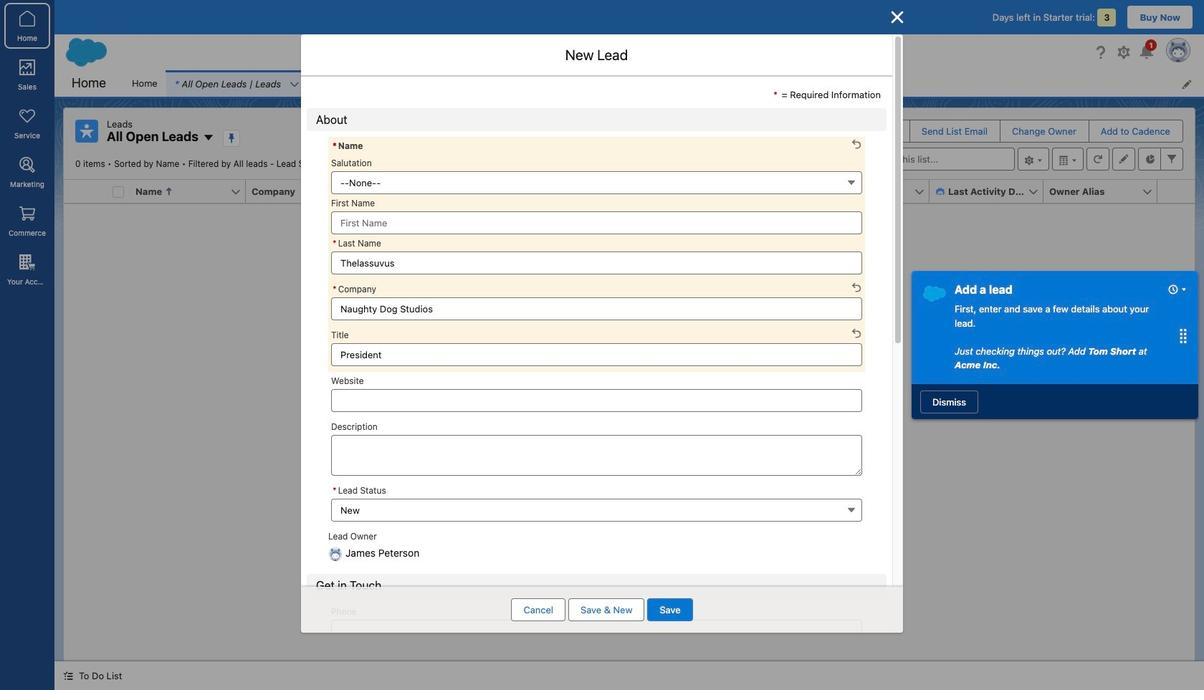 Task type: describe. For each thing, give the bounding box(es) containing it.
item number image
[[64, 180, 107, 203]]

cell inside the all open leads|leads|list view element
[[107, 180, 130, 204]]

state/province element
[[360, 180, 482, 204]]

created date element
[[816, 180, 938, 204]]

item number element
[[64, 180, 107, 204]]

all open leads status
[[75, 158, 334, 169]]

Search All Open Leads list view. search field
[[843, 148, 1015, 171]]

inverse image
[[889, 9, 906, 26]]

Last Name text field
[[331, 251, 862, 274]]

1 vertical spatial text default image
[[63, 671, 73, 681]]

text default image
[[936, 187, 946, 197]]

select list display image
[[1052, 148, 1084, 171]]

all open leads|leads|list view element
[[63, 108, 1196, 662]]

action element
[[1158, 180, 1195, 204]]

Salutation - Current Selection: --None-- button
[[331, 171, 862, 194]]



Task type: locate. For each thing, give the bounding box(es) containing it.
action image
[[1158, 180, 1195, 203]]

email element
[[588, 180, 710, 204]]

list item
[[166, 70, 323, 97]]

owner alias element
[[1044, 180, 1166, 204]]

last activity date element
[[930, 180, 1052, 204]]

company element
[[246, 180, 368, 204]]

First Name text field
[[331, 211, 862, 234]]

0 vertical spatial text default image
[[306, 79, 316, 89]]

lead status element
[[702, 180, 824, 204]]

Lead Status - Current Selection: New button
[[331, 499, 862, 522]]

cell
[[107, 180, 130, 204]]

None text field
[[331, 297, 862, 320], [331, 343, 862, 366], [331, 389, 862, 412], [331, 435, 862, 476], [331, 620, 862, 643], [331, 297, 862, 320], [331, 343, 862, 366], [331, 389, 862, 412], [331, 435, 862, 476], [331, 620, 862, 643]]

1 horizontal spatial text default image
[[306, 79, 316, 89]]

status
[[410, 334, 848, 507]]

list view controls image
[[1018, 148, 1050, 171]]

list
[[123, 70, 1204, 97]]

0 horizontal spatial text default image
[[63, 671, 73, 681]]

text default image
[[306, 79, 316, 89], [63, 671, 73, 681]]

phone element
[[474, 180, 596, 204]]

name element
[[130, 180, 254, 204]]



